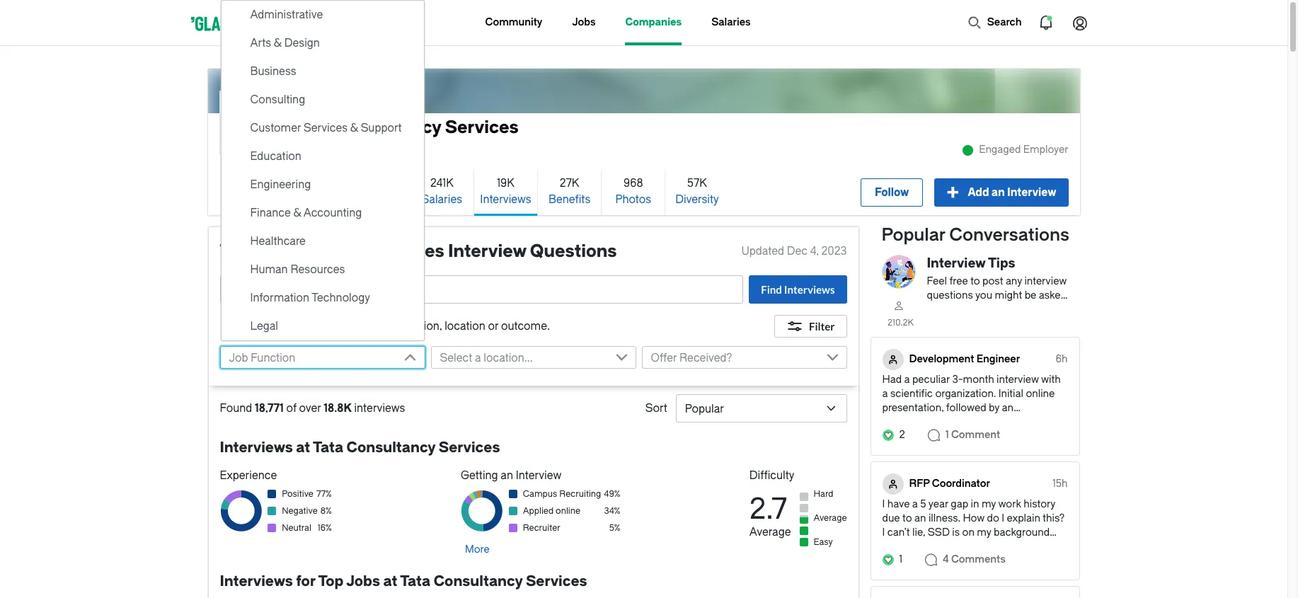 Task type: vqa. For each thing, say whether or not it's contained in the screenshot.
bottommost Systems
no



Task type: locate. For each thing, give the bounding box(es) containing it.
210.2k
[[888, 318, 914, 328]]

at down over
[[296, 440, 310, 456]]

1 vertical spatial an
[[1049, 304, 1060, 316]]

interviews up filter 'button'
[[784, 283, 835, 296]]

0 horizontal spatial an
[[501, 469, 513, 482]]

any
[[1006, 275, 1022, 287]]

function,
[[398, 320, 442, 333]]

& down reviews
[[293, 207, 301, 220]]

interviews inside button
[[784, 283, 835, 296]]

0 horizontal spatial popular
[[685, 403, 724, 415]]

1 left 4
[[899, 553, 903, 565]]

1 horizontal spatial filter
[[809, 320, 835, 333]]

popular for popular conversations
[[882, 225, 945, 245]]

filter left your
[[240, 320, 265, 333]]

i'll
[[947, 304, 957, 316]]

popular
[[882, 225, 945, 245], [685, 403, 724, 415]]

interview down the engaged employer
[[1007, 186, 1056, 199]]

for
[[296, 573, 315, 590]]

function
[[251, 352, 295, 365]]

1 vertical spatial of
[[286, 402, 296, 415]]

to
[[971, 275, 980, 287]]

None field
[[220, 275, 743, 304]]

Search job titles field
[[220, 275, 743, 304]]

add an interview link
[[934, 178, 1068, 207]]

& right the arts
[[274, 37, 282, 50]]

interviews
[[480, 193, 531, 206], [784, 283, 835, 296], [220, 440, 293, 456], [220, 573, 293, 590]]

jobs right top
[[346, 573, 380, 590]]

companies
[[625, 16, 682, 28]]

recruiting
[[559, 489, 601, 499]]

location
[[445, 320, 485, 333]]

1 horizontal spatial 1
[[945, 429, 949, 441]]

business
[[250, 65, 296, 78]]

comments
[[951, 553, 1006, 565]]

average down hard
[[814, 513, 847, 523]]

over
[[299, 402, 321, 415]]

49%
[[604, 489, 620, 499]]

968
[[624, 177, 643, 189]]

1 vertical spatial &
[[350, 122, 358, 135]]

2 horizontal spatial an
[[1049, 304, 1060, 316]]

0 vertical spatial you
[[975, 289, 992, 302]]

community
[[485, 16, 543, 28]]

add
[[968, 186, 989, 199]]

1 horizontal spatial at
[[383, 573, 397, 590]]

tata consultancy services part of
[[294, 117, 519, 156]]

design
[[284, 37, 320, 50]]

development engineer
[[909, 353, 1020, 365]]

0 vertical spatial at
[[296, 440, 310, 456]]

1 for 1
[[899, 553, 903, 565]]

services up part on the top of page
[[304, 122, 348, 135]]

jobs
[[572, 16, 596, 28], [346, 573, 380, 590]]

more button
[[461, 541, 494, 559]]

services up 19k
[[445, 117, 519, 137]]

engaged
[[979, 144, 1021, 156]]

employer
[[1023, 144, 1068, 156]]

human resources
[[250, 264, 345, 276]]

at
[[296, 440, 310, 456], [383, 573, 397, 590]]

135k
[[303, 177, 326, 189]]

or
[[488, 320, 498, 333]]

0 vertical spatial popular
[[882, 225, 945, 245]]

questions
[[927, 289, 973, 302]]

of right part on the top of page
[[316, 144, 325, 156]]

feel
[[927, 275, 947, 287]]

16%
[[318, 523, 332, 533]]

&
[[274, 37, 282, 50], [350, 122, 358, 135], [293, 207, 301, 220]]

popular up image for bowl
[[882, 225, 945, 245]]

filter down 'find interviews' button
[[809, 320, 835, 333]]

search
[[987, 16, 1022, 28]]

interviews down 19k
[[480, 193, 531, 206]]

& for design
[[274, 37, 282, 50]]

tata inside tata consultancy services part of
[[294, 117, 331, 137]]

0 vertical spatial 1
[[945, 429, 949, 441]]

1 horizontal spatial popular
[[882, 225, 945, 245]]

applied
[[523, 506, 554, 516]]

location...
[[484, 352, 533, 365]]

services inside job function list box
[[304, 122, 348, 135]]

1 vertical spatial average
[[749, 526, 791, 539]]

interviews for top jobs at tata consultancy services
[[220, 573, 587, 590]]

an down "asked"
[[1049, 304, 1060, 316]]

toogle identity image
[[882, 349, 904, 370]]

0 vertical spatial &
[[274, 37, 282, 50]]

updated dec 4, 2023
[[741, 245, 847, 258]]

1 left comment
[[945, 429, 949, 441]]

job function
[[229, 352, 295, 365]]

1
[[945, 429, 949, 441], [899, 553, 903, 565]]

interview
[[1007, 186, 1056, 199], [448, 241, 526, 261], [927, 256, 986, 271], [516, 469, 562, 482]]

& left 'support'
[[350, 122, 358, 135]]

1 horizontal spatial average
[[814, 513, 847, 523]]

1 vertical spatial jobs
[[346, 573, 380, 590]]

development
[[909, 353, 974, 365]]

0 vertical spatial an
[[992, 186, 1005, 199]]

of inside tata consultancy services part of
[[316, 144, 325, 156]]

interviews up experience
[[220, 440, 293, 456]]

at right top
[[383, 573, 397, 590]]

1 horizontal spatial of
[[316, 144, 325, 156]]

salaries link
[[712, 0, 751, 45]]

find interviews button
[[749, 275, 847, 304]]

information technology
[[250, 292, 370, 305]]

administrative
[[250, 9, 323, 22]]

:)
[[1016, 318, 1022, 330]]

interview inside the interview tips feel free to post any interview questions you might be asked and i'll help you compose an effective response :)
[[927, 256, 986, 271]]

an right "getting"
[[501, 469, 513, 482]]

of left over
[[286, 402, 296, 415]]

4,
[[810, 245, 819, 258]]

getting
[[461, 469, 498, 482]]

2 vertical spatial &
[[293, 207, 301, 220]]

campus
[[523, 489, 557, 499]]

community link
[[485, 0, 543, 45]]

updated
[[741, 245, 784, 258]]

might
[[995, 289, 1022, 302]]

1 filter from the left
[[240, 320, 265, 333]]

engineering
[[250, 179, 311, 191]]

outcome.
[[501, 320, 550, 333]]

popular conversations
[[882, 225, 1069, 245]]

interviews at tata consultancy services
[[220, 440, 500, 456]]

follow
[[875, 186, 909, 199]]

online
[[556, 506, 580, 516]]

2 filter from the left
[[809, 320, 835, 333]]

0 horizontal spatial jobs
[[346, 573, 380, 590]]

27k
[[560, 177, 579, 189]]

2 horizontal spatial &
[[350, 122, 358, 135]]

jobs left companies
[[572, 16, 596, 28]]

average
[[814, 513, 847, 523], [749, 526, 791, 539]]

an right add at the right top
[[992, 186, 1005, 199]]

0 horizontal spatial &
[[274, 37, 282, 50]]

1 horizontal spatial &
[[293, 207, 301, 220]]

1 vertical spatial salaries
[[422, 193, 462, 206]]

15h link
[[1053, 475, 1068, 492]]

1 for 1 comment
[[945, 429, 949, 441]]

engaged employer
[[979, 144, 1068, 156]]

you down to
[[975, 289, 992, 302]]

0 horizontal spatial average
[[749, 526, 791, 539]]

1 horizontal spatial jobs
[[572, 16, 596, 28]]

you up the response
[[982, 304, 999, 316]]

2023
[[821, 245, 847, 258]]

average left the easy
[[749, 526, 791, 539]]

0 vertical spatial salaries
[[712, 16, 751, 28]]

interviews left for in the bottom of the page
[[220, 573, 293, 590]]

1 vertical spatial 1
[[899, 553, 903, 565]]

0 horizontal spatial filter
[[240, 320, 265, 333]]

1 vertical spatial popular
[[685, 403, 724, 415]]

found
[[220, 402, 252, 415]]

select
[[440, 352, 472, 365]]

filter for filter
[[809, 320, 835, 333]]

popular for popular
[[685, 403, 724, 415]]

effective
[[927, 318, 968, 330]]

an inside the interview tips feel free to post any interview questions you might be asked and i'll help you compose an effective response :)
[[1049, 304, 1060, 316]]

interview up free
[[927, 256, 986, 271]]

asked
[[1039, 289, 1067, 302]]

15h
[[1053, 478, 1068, 490]]

negative
[[282, 506, 318, 516]]

2 vertical spatial an
[[501, 469, 513, 482]]

services down recruiter on the bottom
[[526, 573, 587, 590]]

popular right sort
[[685, 403, 724, 415]]

1 horizontal spatial an
[[992, 186, 1005, 199]]

filter inside 'button'
[[809, 320, 835, 333]]

0 vertical spatial of
[[316, 144, 325, 156]]

toogle identity image
[[882, 473, 904, 495]]

0 horizontal spatial 1
[[899, 553, 903, 565]]

you
[[975, 289, 992, 302], [982, 304, 999, 316]]



Task type: describe. For each thing, give the bounding box(es) containing it.
210.2k link
[[882, 297, 916, 331]]

a
[[475, 352, 481, 365]]

recruiter
[[523, 523, 560, 533]]

finance & accounting
[[250, 207, 362, 220]]

241k
[[430, 177, 454, 189]]

photos
[[615, 193, 651, 206]]

77%
[[316, 489, 332, 499]]

difficulty
[[749, 469, 794, 482]]

post
[[983, 275, 1003, 287]]

an for add an interview
[[992, 186, 1005, 199]]

response
[[970, 318, 1014, 330]]

0 horizontal spatial of
[[286, 402, 296, 415]]

easy
[[814, 537, 833, 547]]

find
[[761, 283, 782, 296]]

8%
[[320, 506, 332, 516]]

interview
[[1025, 275, 1067, 287]]

0 horizontal spatial at
[[296, 440, 310, 456]]

135k reviews
[[293, 177, 335, 206]]

services inside tata consultancy services part of
[[445, 117, 519, 137]]

logo image
[[220, 91, 282, 154]]

follow button
[[861, 178, 923, 207]]

hard
[[814, 489, 833, 499]]

57k diversity
[[675, 177, 719, 206]]

overview
[[221, 194, 268, 206]]

rfp coordinator
[[909, 478, 990, 490]]

job
[[379, 320, 395, 333]]

healthcare
[[250, 235, 306, 248]]

search button
[[960, 8, 1029, 37]]

support
[[361, 122, 402, 135]]

5%
[[609, 523, 620, 533]]

free
[[949, 275, 968, 287]]

find interviews
[[761, 283, 835, 296]]

resources
[[290, 264, 345, 276]]

neutral
[[282, 523, 311, 533]]

job function list box
[[220, 0, 425, 369]]

0 vertical spatial average
[[814, 513, 847, 523]]

more
[[465, 544, 490, 556]]

dec
[[787, 245, 808, 258]]

benefits
[[549, 193, 591, 206]]

1 vertical spatial at
[[383, 573, 397, 590]]

1 vertical spatial you
[[982, 304, 999, 316]]

offer received?
[[651, 352, 732, 365]]

filter your search results by job function, location or outcome.
[[240, 320, 550, 333]]

your
[[267, 320, 290, 333]]

jobs link
[[572, 0, 596, 45]]

offer
[[651, 352, 677, 365]]

968 photos
[[615, 177, 651, 206]]

applied online
[[523, 506, 580, 516]]

& for accounting
[[293, 207, 301, 220]]

services down 241k salaries
[[371, 241, 444, 261]]

companies link
[[625, 0, 682, 45]]

an for getting an interview
[[501, 469, 513, 482]]

accounting
[[304, 207, 362, 220]]

arts & design
[[250, 37, 320, 50]]

0 vertical spatial jobs
[[572, 16, 596, 28]]

2
[[899, 429, 905, 441]]

sort
[[645, 402, 667, 415]]

filter for filter your search results by job function, location or outcome.
[[240, 320, 265, 333]]

4
[[943, 553, 949, 565]]

1 horizontal spatial salaries
[[712, 16, 751, 28]]

consultancy inside tata consultancy services part of
[[334, 117, 441, 137]]

2.7
[[749, 493, 787, 526]]

0 horizontal spatial salaries
[[422, 193, 462, 206]]

interview up "search job titles" field
[[448, 241, 526, 261]]

interview up the campus
[[516, 469, 562, 482]]

arts
[[250, 37, 271, 50]]

legal
[[250, 320, 278, 333]]

services up "getting"
[[439, 440, 500, 456]]

2.7 average
[[749, 493, 791, 539]]

filter button
[[774, 315, 847, 338]]

6h link
[[1056, 351, 1068, 368]]

campus recruiting 49%
[[523, 489, 620, 499]]

interview tips feel free to post any interview questions you might be asked and i'll help you compose an effective response :)
[[927, 256, 1067, 330]]

1 comment
[[945, 429, 1000, 441]]

received?
[[679, 352, 732, 365]]

information
[[250, 292, 309, 305]]

6h
[[1056, 353, 1068, 365]]

customer
[[250, 122, 301, 135]]

18,771
[[255, 402, 284, 415]]

finance
[[250, 207, 291, 220]]

cover image for tata consultancy services image
[[293, 69, 995, 148]]

image for bowl image
[[882, 255, 916, 289]]

technology
[[312, 292, 370, 305]]

be
[[1025, 289, 1036, 302]]

add an interview
[[968, 186, 1056, 199]]

education
[[250, 150, 301, 163]]

help
[[959, 304, 980, 316]]

34%
[[604, 506, 620, 516]]

found 18,771 of over 18.8k interviews
[[220, 402, 405, 415]]

diversity
[[675, 193, 719, 206]]

positive 77% negative 8% neutral 16%
[[282, 489, 332, 533]]

by
[[365, 320, 377, 333]]



